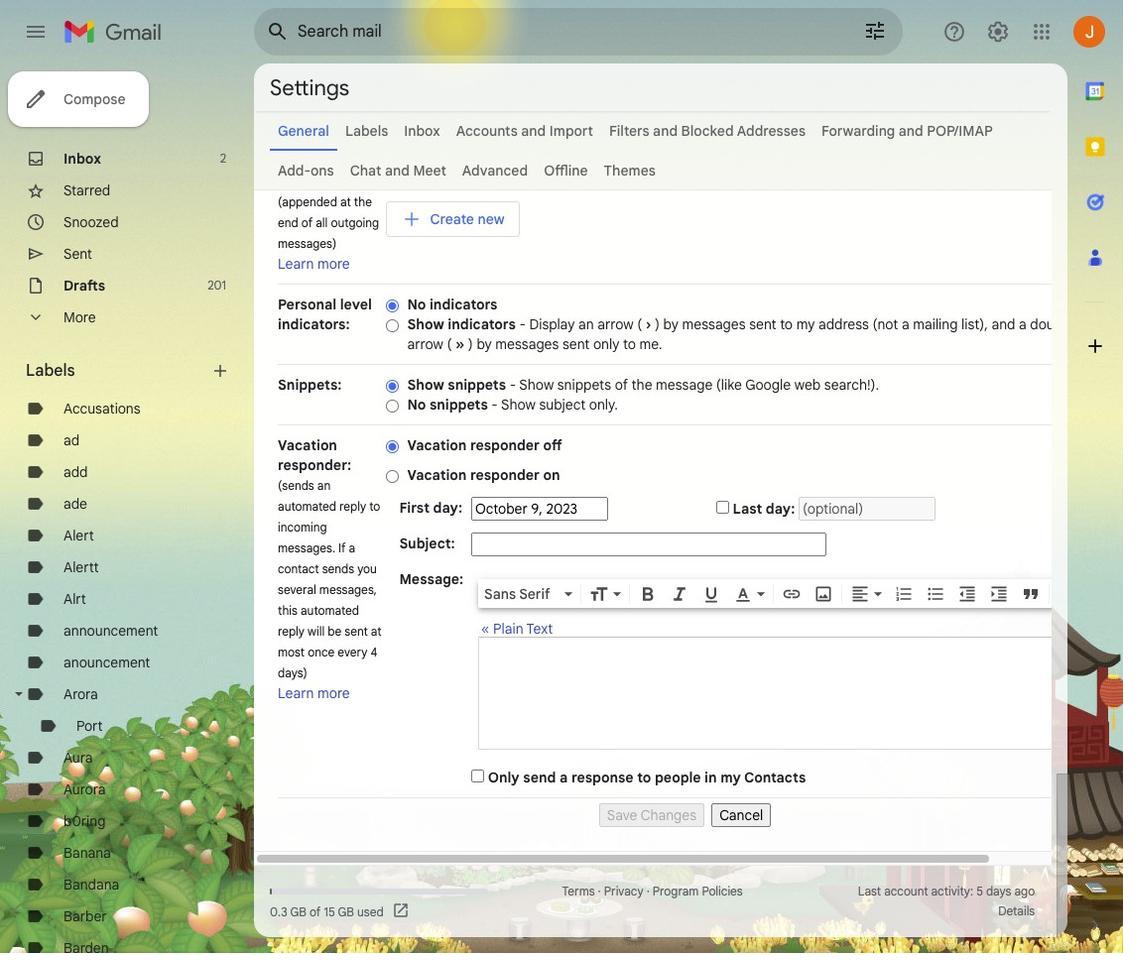 Task type: locate. For each thing, give the bounding box(es) containing it.
0 horizontal spatial ·
[[598, 884, 601, 899]]

) right ›
[[655, 316, 660, 334]]

ade
[[64, 495, 87, 513]]

and inside ) by messages sent to my address (not a mailing list), and a double arrow (
[[992, 316, 1016, 334]]

gb right the 15
[[338, 905, 354, 920]]

the up the outgoing
[[354, 195, 372, 209]]

0.3 gb of 15 gb used
[[270, 905, 384, 920]]

display an arrow ( ›
[[530, 316, 652, 334]]

reply up if on the bottom
[[340, 499, 366, 514]]

main menu image
[[24, 20, 48, 44]]

last for last day:
[[733, 500, 763, 518]]

account
[[885, 884, 929, 899]]

search!).
[[825, 376, 880, 394]]

banana link
[[64, 845, 111, 863]]

0 horizontal spatial day:
[[433, 499, 463, 517]]

day:
[[433, 499, 463, 517], [766, 500, 795, 518]]

2 more from the top
[[318, 685, 350, 703]]

and right chat
[[385, 162, 410, 180]]

snoozed
[[64, 213, 119, 231]]

1 vertical spatial -
[[510, 376, 516, 394]]

import
[[550, 122, 594, 140]]

0 vertical spatial learn more link
[[278, 255, 350, 273]]

0 vertical spatial responder
[[470, 437, 540, 455]]

0 horizontal spatial sent
[[345, 624, 368, 639]]

2 horizontal spatial sent
[[750, 316, 777, 334]]

by right »
[[477, 336, 492, 353]]

(like
[[717, 376, 742, 394]]

1 horizontal spatial )
[[655, 316, 660, 334]]

0 vertical spatial labels
[[345, 122, 388, 140]]

sent up google
[[750, 316, 777, 334]]

arora
[[64, 686, 98, 704]]

gb right '0.3'
[[290, 905, 307, 920]]

every
[[338, 645, 368, 660]]

2 horizontal spatial -
[[520, 316, 526, 334]]

snippets for show subject only.
[[430, 396, 488, 414]]

reply up most
[[278, 624, 305, 639]]

my left "address"
[[797, 316, 815, 334]]

vacation inside vacation responder: (sends an automated reply to incoming messages. if a contact sends you several messages, this automated reply will be sent at most once every 4 days) learn more
[[278, 437, 337, 455]]

indicators up show indicators -
[[430, 296, 498, 314]]

message
[[656, 376, 713, 394]]

sent inside ) by messages sent to my address (not a mailing list), and a double arrow (
[[750, 316, 777, 334]]

learn down messages)
[[278, 255, 314, 273]]

no right chat
[[387, 173, 405, 191]]

( left »
[[447, 336, 452, 353]]

advanced search options image
[[856, 11, 895, 51]]

arrow left »
[[407, 336, 444, 353]]

my
[[797, 316, 815, 334], [721, 769, 741, 787]]

1 horizontal spatial the
[[632, 376, 653, 394]]

0 vertical spatial messages
[[682, 316, 746, 334]]

Show snippets radio
[[387, 379, 400, 394]]

to inside ) by messages sent to my address (not a mailing list), and a double arrow (
[[780, 316, 793, 334]]

more down messages)
[[318, 255, 350, 273]]

1 horizontal spatial day:
[[766, 500, 795, 518]]

to left people on the bottom right of the page
[[637, 769, 652, 787]]

at inside vacation responder: (sends an automated reply to incoming messages. if a contact sends you several messages, this automated reply will be sent at most once every 4 days) learn more
[[371, 624, 382, 639]]

1 horizontal spatial ·
[[647, 884, 650, 899]]

0 vertical spatial more
[[318, 255, 350, 273]]

0 vertical spatial by
[[664, 316, 679, 334]]

accusations
[[64, 400, 141, 418]]

announcement
[[64, 622, 158, 640]]

footer
[[254, 882, 1052, 922]]

responder
[[470, 437, 540, 455], [470, 467, 540, 484]]

to
[[780, 316, 793, 334], [623, 336, 636, 353], [369, 499, 380, 514], [637, 769, 652, 787]]

show
[[407, 316, 444, 334], [407, 376, 444, 394], [519, 376, 554, 394], [501, 396, 536, 414]]

None search field
[[254, 8, 903, 56]]

1 vertical spatial no
[[407, 296, 426, 314]]

snippets up no snippets - show subject only.
[[448, 376, 506, 394]]

1 learn more link from the top
[[278, 255, 350, 273]]

send
[[523, 769, 556, 787]]

1 vertical spatial my
[[721, 769, 741, 787]]

1 horizontal spatial last
[[858, 884, 882, 899]]

0 horizontal spatial labels
[[26, 361, 75, 381]]

0 horizontal spatial the
[[354, 195, 372, 209]]

of left all
[[302, 215, 313, 230]]

sent link
[[64, 245, 92, 263]]

labels heading
[[26, 361, 210, 381]]

4
[[371, 645, 378, 660]]

last inside last account activity: 5 days ago details
[[858, 884, 882, 899]]

labels down more
[[26, 361, 75, 381]]

1 vertical spatial automated
[[301, 604, 359, 618]]

No indicators radio
[[387, 299, 400, 313]]

reply
[[340, 499, 366, 514], [278, 624, 305, 639]]

0 horizontal spatial an
[[317, 478, 331, 493]]

1 vertical spatial responder
[[470, 467, 540, 484]]

my right in
[[721, 769, 741, 787]]

0 horizontal spatial (
[[447, 336, 452, 353]]

201
[[208, 278, 226, 293]]

snippets up vacation responder off
[[430, 396, 488, 414]]

1 horizontal spatial arrow
[[598, 316, 634, 334]]

day: for first day:
[[433, 499, 463, 517]]

1 vertical spatial inbox
[[64, 150, 101, 168]]

a right if on the bottom
[[349, 541, 355, 556]]

general
[[278, 122, 329, 140]]

chat
[[350, 162, 381, 180]]

subject
[[539, 396, 586, 414]]

indicators
[[430, 296, 498, 314], [448, 316, 516, 334]]

1 vertical spatial (
[[447, 336, 452, 353]]

- up no snippets - show subject only.
[[510, 376, 516, 394]]

)
[[655, 316, 660, 334], [468, 336, 473, 353]]

2 vertical spatial of
[[310, 905, 321, 920]]

aura link
[[64, 749, 93, 767]]

bandana
[[64, 877, 119, 894]]

learn more link down days)
[[278, 685, 350, 703]]

0 vertical spatial sent
[[750, 316, 777, 334]]

automated up be
[[301, 604, 359, 618]]

1 vertical spatial last
[[858, 884, 882, 899]]

personal
[[278, 296, 337, 314]]

announcement link
[[64, 622, 158, 640]]

navigation
[[278, 799, 1093, 828]]

only
[[594, 336, 620, 353]]

more
[[64, 309, 96, 327]]

sent down display an arrow ( ›
[[563, 336, 590, 353]]

0 horizontal spatial gb
[[290, 905, 307, 920]]

2 vertical spatial -
[[492, 396, 498, 414]]

more down the once
[[318, 685, 350, 703]]

learn down days)
[[278, 685, 314, 703]]

indicators up »
[[448, 316, 516, 334]]

to left first
[[369, 499, 380, 514]]

- for show subject only.
[[492, 396, 498, 414]]

0 vertical spatial last
[[733, 500, 763, 518]]

5
[[977, 884, 984, 899]]

0 vertical spatial of
[[302, 215, 313, 230]]

snoozed link
[[64, 213, 119, 231]]

Only send a response to people in my Contacts checkbox
[[472, 770, 484, 783]]

first
[[400, 499, 430, 517]]

aura
[[64, 749, 93, 767]]

terms link
[[562, 884, 595, 899]]

(appended
[[278, 195, 337, 209]]

of up only.
[[615, 376, 628, 394]]

1 horizontal spatial at
[[371, 624, 382, 639]]

indicators for show
[[448, 316, 516, 334]]

day: right first
[[433, 499, 463, 517]]

messages up the (like
[[682, 316, 746, 334]]

web
[[795, 376, 821, 394]]

automated up incoming on the left of the page
[[278, 499, 337, 514]]

0 horizontal spatial at
[[340, 195, 351, 209]]

new
[[478, 210, 505, 228]]

2 responder from the top
[[470, 467, 540, 484]]

0 vertical spatial at
[[340, 195, 351, 209]]

1 horizontal spatial (
[[637, 316, 642, 334]]

1 horizontal spatial gb
[[338, 905, 354, 920]]

once
[[308, 645, 335, 660]]

and right filters
[[653, 122, 678, 140]]

1 vertical spatial labels
[[26, 361, 75, 381]]

0 horizontal spatial arrow
[[407, 336, 444, 353]]

the inside (appended at the end of all outgoing messages) learn more
[[354, 195, 372, 209]]

1 vertical spatial indicators
[[448, 316, 516, 334]]

learn
[[278, 255, 314, 273], [278, 685, 314, 703]]

0 horizontal spatial by
[[477, 336, 492, 353]]

·
[[598, 884, 601, 899], [647, 884, 650, 899]]

save changes
[[607, 807, 697, 825]]

15
[[324, 905, 335, 920]]

tab list
[[1068, 64, 1124, 882]]

of inside (appended at the end of all outgoing messages) learn more
[[302, 215, 313, 230]]

an down responder:
[[317, 478, 331, 493]]

last left account
[[858, 884, 882, 899]]

0 vertical spatial )
[[655, 316, 660, 334]]

1 more from the top
[[318, 255, 350, 273]]

of left the 15
[[310, 905, 321, 920]]

- up vacation responder off
[[492, 396, 498, 414]]

1 horizontal spatial an
[[579, 316, 594, 334]]

last right fixed end date option
[[733, 500, 763, 518]]

an up only
[[579, 316, 594, 334]]

2 · from the left
[[647, 884, 650, 899]]

vacation for vacation responder off
[[407, 437, 467, 455]]

2 learn from the top
[[278, 685, 314, 703]]

at inside (appended at the end of all outgoing messages) learn more
[[340, 195, 351, 209]]

- left display
[[520, 316, 526, 334]]

ago
[[1015, 884, 1036, 899]]

a right send
[[560, 769, 568, 787]]

learn more link
[[278, 255, 350, 273], [278, 685, 350, 703]]

no right no indicators radio on the left of page
[[407, 296, 426, 314]]

First day: text field
[[472, 497, 609, 521]]

and left "pop/imap"
[[899, 122, 924, 140]]

1 vertical spatial an
[[317, 478, 331, 493]]

and left "import"
[[521, 122, 546, 140]]

( left ›
[[637, 316, 642, 334]]

at up 4
[[371, 624, 382, 639]]

inbox link up meet
[[404, 122, 440, 140]]

snippets:
[[278, 376, 342, 394]]

inbox up meet
[[404, 122, 440, 140]]

· right the 'privacy' link
[[647, 884, 650, 899]]

to left "address"
[[780, 316, 793, 334]]

0 vertical spatial inbox link
[[404, 122, 440, 140]]

last
[[733, 500, 763, 518], [858, 884, 882, 899]]

0 horizontal spatial last
[[733, 500, 763, 518]]

policies
[[702, 884, 743, 899]]

1 vertical spatial learn
[[278, 685, 314, 703]]

arrow
[[598, 316, 634, 334], [407, 336, 444, 353]]

labels inside navigation
[[26, 361, 75, 381]]

responder down vacation responder off
[[470, 467, 540, 484]]

· right terms at the bottom right
[[598, 884, 601, 899]]

-
[[520, 316, 526, 334], [510, 376, 516, 394], [492, 396, 498, 414]]

inbox link up starred
[[64, 150, 101, 168]]

vacation up the first day:
[[407, 467, 467, 484]]

terms · privacy · program policies
[[562, 884, 743, 899]]

sent inside vacation responder: (sends an automated reply to incoming messages. if a contact sends you several messages, this automated reply will be sent at most once every 4 days) learn more
[[345, 624, 368, 639]]

at
[[340, 195, 351, 209], [371, 624, 382, 639]]

0 horizontal spatial inbox
[[64, 150, 101, 168]]

0 horizontal spatial messages
[[496, 336, 559, 353]]

1 vertical spatial more
[[318, 685, 350, 703]]

details link
[[999, 904, 1036, 919]]

by right ›
[[664, 316, 679, 334]]

no right no snippets radio
[[407, 396, 426, 414]]

1 horizontal spatial my
[[797, 316, 815, 334]]

responder for on
[[470, 467, 540, 484]]

0 horizontal spatial )
[[468, 336, 473, 353]]

labels for labels heading
[[26, 361, 75, 381]]

to left 'me.'
[[623, 336, 636, 353]]

1 horizontal spatial inbox link
[[404, 122, 440, 140]]

- for show snippets of the message (like google web search!).
[[510, 376, 516, 394]]

sans serif option
[[481, 584, 561, 604]]

used
[[357, 905, 384, 920]]

no for no signatures
[[387, 173, 405, 191]]

2 vertical spatial sent
[[345, 624, 368, 639]]

1 horizontal spatial messages
[[682, 316, 746, 334]]

show indicators -
[[407, 316, 530, 334]]

1 horizontal spatial by
[[664, 316, 679, 334]]

1 horizontal spatial labels
[[345, 122, 388, 140]]

1 responder from the top
[[470, 437, 540, 455]]

Show indicators radio
[[387, 318, 400, 333]]

1 learn from the top
[[278, 255, 314, 273]]

inbox link
[[404, 122, 440, 140], [64, 150, 101, 168]]

no
[[387, 173, 405, 191], [407, 296, 426, 314], [407, 396, 426, 414]]

by inside ) by messages sent to my address (not a mailing list), and a double arrow (
[[664, 316, 679, 334]]

my inside ) by messages sent to my address (not a mailing list), and a double arrow (
[[797, 316, 815, 334]]

0 horizontal spatial -
[[492, 396, 498, 414]]

0 horizontal spatial reply
[[278, 624, 305, 639]]

0 vertical spatial -
[[520, 316, 526, 334]]

inbox up starred
[[64, 150, 101, 168]]

accounts and import link
[[456, 122, 594, 140]]

1 horizontal spatial -
[[510, 376, 516, 394]]

0 vertical spatial indicators
[[430, 296, 498, 314]]

starred link
[[64, 182, 110, 200]]

alert
[[64, 527, 94, 545]]

vacation right vacation responder off radio
[[407, 437, 467, 455]]

arrow up only
[[598, 316, 634, 334]]

snippets up only.
[[558, 376, 612, 394]]

responder up vacation responder on
[[470, 437, 540, 455]]

chat and meet link
[[350, 162, 447, 180]]

1 vertical spatial learn more link
[[278, 685, 350, 703]]

0 vertical spatial reply
[[340, 499, 366, 514]]

day: right fixed end date option
[[766, 500, 795, 518]]

more inside (appended at the end of all outgoing messages) learn more
[[318, 255, 350, 273]]

Vacation responder text field
[[480, 648, 1075, 740]]

messages down display
[[496, 336, 559, 353]]

0 vertical spatial my
[[797, 316, 815, 334]]

b0ring link
[[64, 813, 106, 831]]

show up no snippets - show subject only.
[[519, 376, 554, 394]]

1 vertical spatial at
[[371, 624, 382, 639]]

inbox
[[404, 122, 440, 140], [64, 150, 101, 168]]

if
[[339, 541, 346, 556]]

0 vertical spatial learn
[[278, 255, 314, 273]]

end
[[278, 215, 299, 230]]

messages.
[[278, 541, 336, 556]]

0 vertical spatial the
[[354, 195, 372, 209]]

1 vertical spatial inbox link
[[64, 150, 101, 168]]

labels
[[345, 122, 388, 140], [26, 361, 75, 381]]

alrt link
[[64, 591, 86, 608]]

1 vertical spatial arrow
[[407, 336, 444, 353]]

meet
[[413, 162, 447, 180]]

at up the outgoing
[[340, 195, 351, 209]]

labels up chat
[[345, 122, 388, 140]]

vacation up responder:
[[278, 437, 337, 455]]

1 horizontal spatial inbox
[[404, 122, 440, 140]]

the down 'me.'
[[632, 376, 653, 394]]

) right »
[[468, 336, 473, 353]]

filters and blocked addresses link
[[609, 122, 806, 140]]

show right show indicators radio
[[407, 316, 444, 334]]

1 vertical spatial sent
[[563, 336, 590, 353]]

gb
[[290, 905, 307, 920], [338, 905, 354, 920]]

learn more link down messages)
[[278, 255, 350, 273]]

and right list), on the right top of the page
[[992, 316, 1016, 334]]

« plain text
[[482, 620, 553, 638]]

sent up every
[[345, 624, 368, 639]]

underline ‪(⌘u)‬ image
[[702, 585, 722, 605]]

0 vertical spatial no
[[387, 173, 405, 191]]

1 vertical spatial by
[[477, 336, 492, 353]]

Last day: text field
[[799, 497, 936, 521]]

bulleted list ‪(⌘⇧8)‬ image
[[926, 584, 946, 604]]



Task type: describe. For each thing, give the bounding box(es) containing it.
1 horizontal spatial reply
[[340, 499, 366, 514]]

and for filters
[[653, 122, 678, 140]]

barber
[[64, 908, 107, 926]]

1 horizontal spatial sent
[[563, 336, 590, 353]]

accusations link
[[64, 400, 141, 418]]

a inside vacation responder: (sends an automated reply to incoming messages. if a contact sends you several messages, this automated reply will be sent at most once every 4 days) learn more
[[349, 541, 355, 556]]

only send a response to people in my contacts
[[488, 769, 806, 787]]

sans serif
[[484, 585, 550, 603]]

link ‪(⌘k)‬ image
[[782, 584, 802, 604]]

last for last account activity: 5 days ago details
[[858, 884, 882, 899]]

day: for last day:
[[766, 500, 795, 518]]

blocked
[[682, 122, 734, 140]]

advanced link
[[462, 162, 528, 180]]

Vacation responder on radio
[[387, 469, 400, 484]]

list),
[[962, 316, 988, 334]]

ons
[[311, 162, 334, 180]]

addresses
[[737, 122, 806, 140]]

in
[[705, 769, 717, 787]]

learn inside (appended at the end of all outgoing messages) learn more
[[278, 255, 314, 273]]

you
[[357, 562, 377, 577]]

0 vertical spatial arrow
[[598, 316, 634, 334]]

and for chat
[[385, 162, 410, 180]]

barber link
[[64, 908, 107, 926]]

» ) by messages sent only to me.
[[456, 336, 663, 353]]

indent less ‪(⌘[)‬ image
[[958, 584, 978, 604]]

2 vertical spatial no
[[407, 396, 426, 414]]

Subject text field
[[472, 533, 827, 557]]

navigation containing save changes
[[278, 799, 1093, 828]]

anouncement
[[64, 654, 150, 672]]

of inside footer
[[310, 905, 321, 920]]

only
[[488, 769, 520, 787]]

accounts
[[456, 122, 518, 140]]

days
[[987, 884, 1012, 899]]

0 vertical spatial automated
[[278, 499, 337, 514]]

responder for off
[[470, 437, 540, 455]]

port
[[76, 718, 103, 736]]

(not
[[873, 316, 899, 334]]

no for no indicators
[[407, 296, 426, 314]]

sends
[[322, 562, 354, 577]]

be
[[328, 624, 342, 639]]

advanced
[[462, 162, 528, 180]]

0 vertical spatial an
[[579, 316, 594, 334]]

- for display an arrow (
[[520, 316, 526, 334]]

1 · from the left
[[598, 884, 601, 899]]

indent more ‪(⌘])‬ image
[[990, 584, 1010, 604]]

forwarding and pop/imap
[[822, 122, 993, 140]]

0 vertical spatial inbox
[[404, 122, 440, 140]]

italic ‪(⌘i)‬ image
[[670, 584, 690, 604]]

messages inside ) by messages sent to my address (not a mailing list), and a double arrow (
[[682, 316, 746, 334]]

1 gb from the left
[[290, 905, 307, 920]]

forwarding and pop/imap link
[[822, 122, 993, 140]]

last day:
[[733, 500, 795, 518]]

starred
[[64, 182, 110, 200]]

only.
[[589, 396, 618, 414]]

2
[[220, 151, 226, 166]]

bandana link
[[64, 877, 119, 894]]

filters and blocked addresses
[[609, 122, 806, 140]]

add
[[64, 464, 88, 481]]

›
[[646, 316, 652, 334]]

vacation for vacation responder on
[[407, 467, 467, 484]]

0 vertical spatial (
[[637, 316, 642, 334]]

inbox inside the labels navigation
[[64, 150, 101, 168]]

create
[[430, 210, 474, 228]]

formatting options toolbar
[[479, 580, 1084, 608]]

1 vertical spatial reply
[[278, 624, 305, 639]]

) by messages sent to my address (not a mailing list), and a double arrow (
[[407, 316, 1074, 353]]

several
[[278, 583, 316, 598]]

no snippets - show subject only.
[[407, 396, 618, 414]]

port link
[[76, 718, 103, 736]]

2 learn more link from the top
[[278, 685, 350, 703]]

forwarding
[[822, 122, 896, 140]]

ade link
[[64, 495, 87, 513]]

drafts link
[[64, 277, 105, 295]]

a right (not at the top right of page
[[902, 316, 910, 334]]

and for accounts
[[521, 122, 546, 140]]

settings image
[[987, 20, 1011, 44]]

subject:
[[400, 535, 455, 553]]

terms
[[562, 884, 595, 899]]

bold ‪(⌘b)‬ image
[[638, 584, 658, 604]]

vacation for vacation responder: (sends an automated reply to incoming messages. if a contact sends you several messages, this automated reply will be sent at most once every 4 days) learn more
[[278, 437, 337, 455]]

2 gb from the left
[[338, 905, 354, 920]]

cancel
[[720, 807, 764, 825]]

search mail image
[[260, 14, 296, 50]]

save changes button
[[599, 804, 705, 828]]

people
[[655, 769, 701, 787]]

incoming
[[278, 520, 327, 535]]

all
[[316, 215, 328, 230]]

contacts
[[745, 769, 806, 787]]

learn inside vacation responder: (sends an automated reply to incoming messages. if a contact sends you several messages, this automated reply will be sent at most once every 4 days) learn more
[[278, 685, 314, 703]]

compose
[[64, 90, 126, 108]]

banana
[[64, 845, 111, 863]]

labels for labels link
[[345, 122, 388, 140]]

numbered list ‪(⌘⇧7)‬ image
[[894, 584, 914, 604]]

cancel button
[[712, 804, 772, 828]]

alertt link
[[64, 559, 99, 577]]

messages)
[[278, 236, 337, 251]]

arrow inside ) by messages sent to my address (not a mailing list), and a double arrow (
[[407, 336, 444, 353]]

privacy
[[604, 884, 644, 899]]

sans
[[484, 585, 516, 603]]

gmail image
[[64, 12, 172, 52]]

snippets for show snippets of the message (like google web search!).
[[448, 376, 506, 394]]

to inside vacation responder: (sends an automated reply to incoming messages. if a contact sends you several messages, this automated reply will be sent at most once every 4 days) learn more
[[369, 499, 380, 514]]

google
[[746, 376, 791, 394]]

0 horizontal spatial my
[[721, 769, 741, 787]]

Last day: checkbox
[[717, 501, 730, 514]]

support image
[[943, 20, 967, 44]]

insert image image
[[814, 584, 834, 604]]

and for forwarding
[[899, 122, 924, 140]]

show right show snippets option
[[407, 376, 444, 394]]

1 vertical spatial of
[[615, 376, 628, 394]]

0 horizontal spatial inbox link
[[64, 150, 101, 168]]

1 vertical spatial the
[[632, 376, 653, 394]]

( inside ) by messages sent to my address (not a mailing list), and a double arrow (
[[447, 336, 452, 353]]

message:
[[400, 571, 464, 589]]

offline
[[544, 162, 588, 180]]

quote ‪(⌘⇧9)‬ image
[[1022, 584, 1041, 604]]

(appended at the end of all outgoing messages) learn more
[[278, 195, 379, 273]]

footer containing terms
[[254, 882, 1052, 922]]

vacation responder off
[[407, 437, 562, 455]]

pop/imap
[[927, 122, 993, 140]]

indicators:
[[278, 316, 350, 334]]

1 vertical spatial )
[[468, 336, 473, 353]]

a left double on the right of the page
[[1019, 316, 1027, 334]]

labels link
[[345, 122, 388, 140]]

1 vertical spatial messages
[[496, 336, 559, 353]]

me.
[[640, 336, 663, 353]]

alert link
[[64, 527, 94, 545]]

program policies link
[[653, 884, 743, 899]]

No snippets radio
[[387, 399, 400, 414]]

Search mail text field
[[298, 22, 808, 42]]

alertt
[[64, 559, 99, 577]]

days)
[[278, 666, 308, 681]]

an inside vacation responder: (sends an automated reply to incoming messages. if a contact sends you several messages, this automated reply will be sent at most once every 4 days) learn more
[[317, 478, 331, 493]]

labels navigation
[[0, 64, 254, 954]]

level
[[340, 296, 372, 314]]

follow link to manage storage image
[[392, 902, 412, 922]]

Vacation responder off radio
[[387, 440, 400, 454]]

show left subject
[[501, 396, 536, 414]]

will
[[308, 624, 325, 639]]

general link
[[278, 122, 329, 140]]

indicators for no
[[430, 296, 498, 314]]

add-ons
[[278, 162, 334, 180]]

more inside vacation responder: (sends an automated reply to incoming messages. if a contact sends you several messages, this automated reply will be sent at most once every 4 days) learn more
[[318, 685, 350, 703]]

privacy link
[[604, 884, 644, 899]]

responder:
[[278, 457, 352, 474]]

) inside ) by messages sent to my address (not a mailing list), and a double arrow (
[[655, 316, 660, 334]]

aurora link
[[64, 781, 106, 799]]



Task type: vqa. For each thing, say whether or not it's contained in the screenshot.
20th row from the bottom of the page
no



